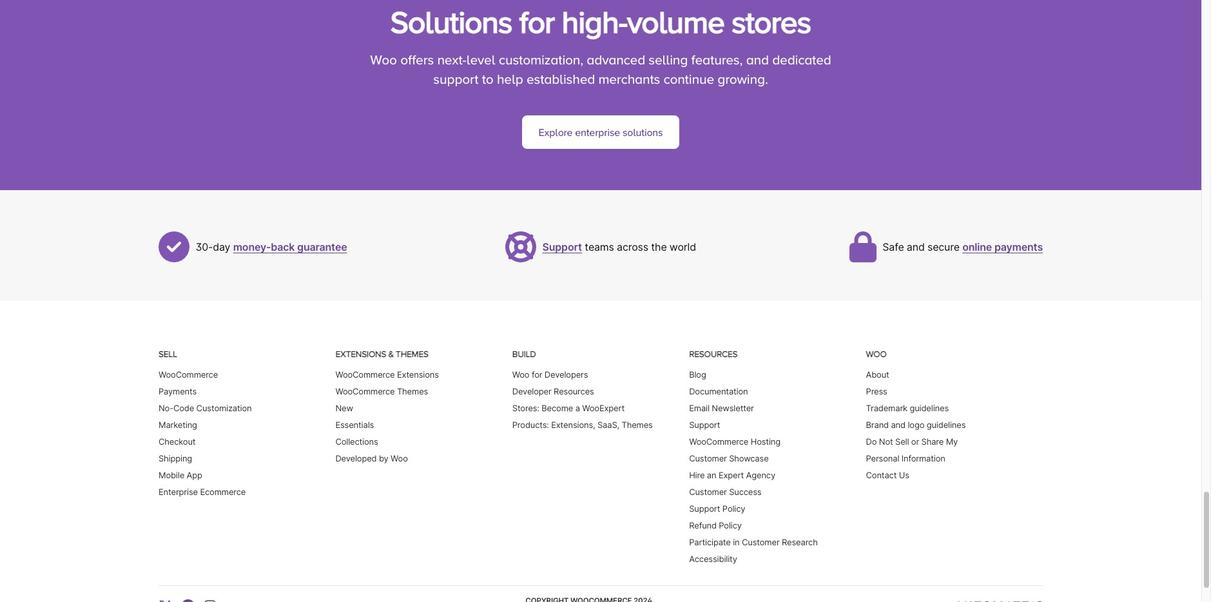 Task type: describe. For each thing, give the bounding box(es) containing it.
woo for woo offers next-level customization, advanced selling features, and dedicated support to help established merchants continue growing.
[[370, 52, 397, 67]]

developer resources link
[[513, 386, 594, 397]]

stores: become a wooexpert link
[[513, 403, 625, 414]]

1 vertical spatial support
[[689, 420, 721, 430]]

press
[[866, 386, 888, 397]]

app
[[187, 470, 202, 481]]

logo
[[908, 420, 925, 430]]

do not sell or share my personal information link
[[866, 437, 958, 464]]

saas, themes
[[598, 420, 653, 430]]

enterprise ecommerce link
[[159, 487, 246, 497]]

contact us link
[[866, 470, 910, 481]]

level
[[467, 52, 496, 67]]

woo offers next-level customization, advanced selling features, and dedicated support to help established merchants continue growing.
[[370, 52, 832, 86]]

0 vertical spatial extensions
[[336, 349, 386, 359]]

support teams across the world
[[543, 241, 696, 254]]

participate in customer research link
[[689, 537, 818, 548]]

by
[[379, 454, 389, 464]]

developer
[[513, 386, 552, 397]]

help
[[497, 71, 523, 86]]

developed
[[336, 454, 377, 464]]

explore enterprise solutions link
[[522, 116, 680, 149]]

2 vertical spatial support
[[689, 504, 721, 514]]

blog
[[689, 370, 707, 380]]

sell inside about press trademark guidelines brand and logo guidelines do not sell or share my personal information contact us
[[896, 437, 909, 447]]

established
[[527, 71, 595, 86]]

in
[[733, 537, 740, 548]]

woo for woo
[[866, 349, 887, 359]]

mobile
[[159, 470, 184, 481]]

growing.
[[718, 71, 768, 86]]

participate
[[689, 537, 731, 548]]

personal information
[[866, 454, 946, 464]]

&
[[388, 349, 394, 359]]

woocommerce extensions link
[[336, 370, 439, 380]]

customization,
[[499, 52, 584, 67]]

selling
[[649, 52, 688, 67]]

support
[[434, 71, 479, 86]]

day
[[213, 241, 230, 254]]

woocommerce up new link
[[336, 386, 395, 397]]

about press trademark guidelines brand and logo guidelines do not sell or share my personal information contact us
[[866, 370, 966, 481]]

checkout
[[159, 437, 196, 447]]

continue
[[664, 71, 715, 86]]

brand
[[866, 420, 889, 430]]

my
[[946, 437, 958, 447]]

0 vertical spatial guidelines
[[910, 403, 949, 414]]

solutions
[[391, 5, 512, 40]]

customer success link
[[689, 487, 762, 497]]

us
[[899, 470, 910, 481]]

woocommerce up woocommerce themes link at the left of page
[[336, 370, 395, 380]]

developers
[[545, 370, 588, 380]]

advanced
[[587, 52, 646, 67]]

email newsletter link
[[689, 403, 754, 414]]

dedicated
[[773, 52, 832, 67]]

woocommerce inside the woocommerce payments no-code customization marketing checkout shipping mobile app enterprise ecommerce
[[159, 370, 218, 380]]

next-
[[437, 52, 467, 67]]

essentials
[[336, 420, 374, 430]]

become
[[542, 403, 573, 414]]

woo inside woocommerce extensions woocommerce themes new essentials collections developed by woo
[[391, 454, 408, 464]]

collections link
[[336, 437, 378, 447]]

customer research
[[742, 537, 818, 548]]

agency
[[747, 470, 776, 481]]

to
[[482, 71, 494, 86]]

money-
[[233, 241, 271, 254]]

email
[[689, 403, 710, 414]]

developed by woo link
[[336, 454, 408, 464]]

features,
[[692, 52, 743, 67]]

payments link
[[159, 386, 197, 397]]

woocommerce inside "blog documentation email newsletter support woocommerce hosting customer showcase hire an expert agency customer success support policy refund policy participate in customer research accessibility"
[[689, 437, 749, 447]]

explore enterprise solutions
[[539, 126, 663, 138]]

across
[[617, 241, 649, 254]]

extensions,
[[551, 420, 596, 430]]

trademark
[[866, 403, 908, 414]]

stores
[[732, 5, 811, 40]]

newsletter
[[712, 403, 754, 414]]

mobile app link
[[159, 470, 202, 481]]

contact
[[866, 470, 897, 481]]

marketing link
[[159, 420, 197, 430]]

0 vertical spatial sell
[[159, 349, 177, 359]]

new
[[336, 403, 353, 414]]

2 customer from the top
[[689, 487, 727, 497]]

blog documentation email newsletter support woocommerce hosting customer showcase hire an expert agency customer success support policy refund policy participate in customer research accessibility
[[689, 370, 818, 564]]

essentials link
[[336, 420, 374, 430]]

safe and secure online payments
[[883, 241, 1043, 254]]

resources inside woo for developers developer resources stores: become a wooexpert products: extensions, saas, themes
[[554, 386, 594, 397]]

collections
[[336, 437, 378, 447]]



Task type: vqa. For each thing, say whether or not it's contained in the screenshot.
21,
no



Task type: locate. For each thing, give the bounding box(es) containing it.
back
[[271, 241, 295, 254]]

and right safe at top
[[907, 241, 925, 254]]

an
[[707, 470, 717, 481]]

resources up blog at the right bottom of page
[[689, 349, 738, 359]]

support link
[[543, 241, 582, 254], [689, 420, 721, 430]]

1 vertical spatial customer
[[689, 487, 727, 497]]

extensions & themes
[[336, 349, 429, 359]]

woocommerce themes link
[[336, 386, 428, 397]]

30-
[[196, 241, 213, 254]]

extensions left "&"
[[336, 349, 386, 359]]

no-
[[159, 403, 173, 414]]

0 horizontal spatial extensions
[[336, 349, 386, 359]]

customization
[[196, 403, 252, 414]]

guidelines up the logo
[[910, 403, 949, 414]]

0 vertical spatial support
[[543, 241, 582, 254]]

enterprise
[[159, 487, 198, 497]]

0 vertical spatial for
[[520, 5, 555, 40]]

resources
[[689, 349, 738, 359], [554, 386, 594, 397]]

1 vertical spatial guidelines
[[927, 420, 966, 430]]

0 vertical spatial customer
[[689, 454, 727, 464]]

1 horizontal spatial sell
[[896, 437, 909, 447]]

customer
[[689, 454, 727, 464], [689, 487, 727, 497]]

1 vertical spatial resources
[[554, 386, 594, 397]]

press link
[[866, 386, 888, 397]]

refund policy link
[[689, 521, 742, 531]]

and left the logo
[[892, 420, 906, 430]]

support
[[543, 241, 582, 254], [689, 420, 721, 430], [689, 504, 721, 514]]

merchants
[[599, 71, 660, 86]]

teams
[[585, 241, 614, 254]]

1 horizontal spatial extensions
[[397, 370, 439, 380]]

products:
[[513, 420, 549, 430]]

solutions
[[623, 126, 663, 138]]

themes inside woocommerce extensions woocommerce themes new essentials collections developed by woo
[[397, 386, 428, 397]]

sell left or
[[896, 437, 909, 447]]

30-day money-back guarantee
[[196, 241, 347, 254]]

1 vertical spatial policy
[[719, 521, 742, 531]]

hire
[[689, 470, 705, 481]]

0 vertical spatial policy
[[723, 504, 746, 514]]

do
[[866, 437, 877, 447]]

for for developers
[[532, 370, 543, 380]]

shipping link
[[159, 454, 192, 464]]

policy
[[723, 504, 746, 514], [719, 521, 742, 531]]

themes
[[396, 349, 429, 359], [397, 386, 428, 397]]

2 horizontal spatial and
[[907, 241, 925, 254]]

offers
[[401, 52, 434, 67]]

blog link
[[689, 370, 707, 380]]

support policy link
[[689, 504, 746, 514]]

1 vertical spatial themes
[[397, 386, 428, 397]]

1 vertical spatial for
[[532, 370, 543, 380]]

ecommerce
[[200, 487, 246, 497]]

support link left teams
[[543, 241, 582, 254]]

checkout link
[[159, 437, 196, 447]]

solutions for high-volume stores
[[391, 5, 811, 40]]

woocommerce hosting link
[[689, 437, 781, 447]]

shipping
[[159, 454, 192, 464]]

2 vertical spatial and
[[892, 420, 906, 430]]

1 vertical spatial support link
[[689, 420, 721, 430]]

hire an expert agency link
[[689, 470, 776, 481]]

refund
[[689, 521, 717, 531]]

for
[[520, 5, 555, 40], [532, 370, 543, 380]]

woo right by
[[391, 454, 408, 464]]

and inside about press trademark guidelines brand and logo guidelines do not sell or share my personal information contact us
[[892, 420, 906, 430]]

customer down an
[[689, 487, 727, 497]]

themes right "&"
[[396, 349, 429, 359]]

sell
[[159, 349, 177, 359], [896, 437, 909, 447]]

woo for woo for developers developer resources stores: become a wooexpert products: extensions, saas, themes
[[513, 370, 530, 380]]

guidelines up my
[[927, 420, 966, 430]]

and up the growing.
[[747, 52, 769, 67]]

0 horizontal spatial and
[[747, 52, 769, 67]]

woocommerce up customer showcase link
[[689, 437, 749, 447]]

1 vertical spatial sell
[[896, 437, 909, 447]]

safe
[[883, 241, 904, 254]]

expert
[[719, 470, 744, 481]]

customer up an
[[689, 454, 727, 464]]

woo inside woo offers next-level customization, advanced selling features, and dedicated support to help established merchants continue growing.
[[370, 52, 397, 67]]

products: extensions, saas, themes link
[[513, 420, 653, 430]]

1 vertical spatial extensions
[[397, 370, 439, 380]]

accessibility link
[[689, 554, 738, 564]]

extensions inside woocommerce extensions woocommerce themes new essentials collections developed by woo
[[397, 370, 439, 380]]

sell up woocommerce link
[[159, 349, 177, 359]]

woo inside woo for developers developer resources stores: become a wooexpert products: extensions, saas, themes
[[513, 370, 530, 380]]

themes down woocommerce extensions link
[[397, 386, 428, 397]]

woo
[[370, 52, 397, 67], [866, 349, 887, 359], [513, 370, 530, 380], [391, 454, 408, 464]]

marketing
[[159, 420, 197, 430]]

for for high-
[[520, 5, 555, 40]]

showcase
[[729, 454, 769, 464]]

the
[[652, 241, 667, 254]]

trademark guidelines link
[[866, 403, 949, 414]]

and inside woo offers next-level customization, advanced selling features, and dedicated support to help established merchants continue growing.
[[747, 52, 769, 67]]

extensions up woocommerce themes link at the left of page
[[397, 370, 439, 380]]

extensions
[[336, 349, 386, 359], [397, 370, 439, 380]]

woocommerce link
[[159, 370, 218, 380]]

woo left offers on the left of page
[[370, 52, 397, 67]]

world
[[670, 241, 696, 254]]

new link
[[336, 403, 353, 414]]

share
[[922, 437, 944, 447]]

1 horizontal spatial resources
[[689, 349, 738, 359]]

policy up in
[[719, 521, 742, 531]]

0 vertical spatial and
[[747, 52, 769, 67]]

resources up stores: become a wooexpert link
[[554, 386, 594, 397]]

0 horizontal spatial support link
[[543, 241, 582, 254]]

0 vertical spatial support link
[[543, 241, 582, 254]]

woo up developer
[[513, 370, 530, 380]]

woo up about link
[[866, 349, 887, 359]]

1 horizontal spatial and
[[892, 420, 906, 430]]

support left teams
[[543, 241, 582, 254]]

success
[[729, 487, 762, 497]]

woocommerce payments no-code customization marketing checkout shipping mobile app enterprise ecommerce
[[159, 370, 252, 497]]

explore
[[539, 126, 573, 138]]

woocommerce extensions woocommerce themes new essentials collections developed by woo
[[336, 370, 439, 464]]

0 vertical spatial resources
[[689, 349, 738, 359]]

online payments link
[[963, 241, 1043, 254]]

support down email
[[689, 420, 721, 430]]

build
[[513, 349, 536, 359]]

hosting
[[751, 437, 781, 447]]

high-
[[562, 5, 627, 40]]

1 vertical spatial and
[[907, 241, 925, 254]]

about
[[866, 370, 890, 380]]

0 vertical spatial themes
[[396, 349, 429, 359]]

1 horizontal spatial support link
[[689, 420, 721, 430]]

for up developer
[[532, 370, 543, 380]]

code
[[173, 403, 194, 414]]

for inside woo for developers developer resources stores: become a wooexpert products: extensions, saas, themes
[[532, 370, 543, 380]]

documentation
[[689, 386, 748, 397]]

support link down email
[[689, 420, 721, 430]]

0 horizontal spatial resources
[[554, 386, 594, 397]]

stores:
[[513, 403, 540, 414]]

guarantee
[[297, 241, 347, 254]]

a wooexpert
[[576, 403, 625, 414]]

documentation link
[[689, 386, 748, 397]]

enterprise
[[575, 126, 620, 138]]

1 customer from the top
[[689, 454, 727, 464]]

0 horizontal spatial sell
[[159, 349, 177, 359]]

woocommerce up payments
[[159, 370, 218, 380]]

or
[[912, 437, 920, 447]]

volume
[[627, 5, 725, 40]]

policy down customer success link
[[723, 504, 746, 514]]

support up the refund
[[689, 504, 721, 514]]

for up customization,
[[520, 5, 555, 40]]

woo for developers developer resources stores: become a wooexpert products: extensions, saas, themes
[[513, 370, 653, 430]]

secure
[[928, 241, 960, 254]]



